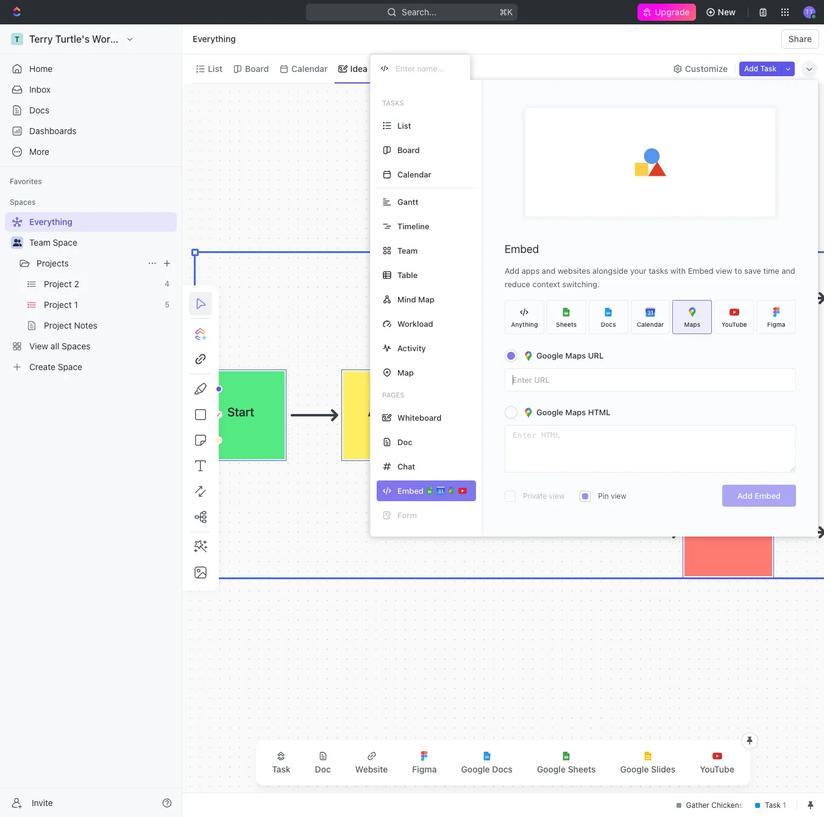 Task type: describe. For each thing, give the bounding box(es) containing it.
1 vertical spatial docs
[[601, 321, 617, 328]]

context
[[533, 279, 561, 289]]

doc inside 'button'
[[315, 765, 331, 775]]

your
[[631, 266, 647, 276]]

team for team space
[[29, 237, 51, 248]]

to
[[735, 266, 743, 276]]

google docs button
[[452, 744, 523, 782]]

embed inside the add apps and websites alongside your tasks with embed view to save time and reduce context switching.
[[689, 266, 714, 276]]

add for add embed
[[738, 491, 753, 501]]

idea board
[[351, 63, 394, 74]]

task inside button
[[761, 64, 777, 73]]

google for google maps html
[[537, 408, 564, 417]]

board
[[370, 63, 394, 74]]

home link
[[5, 59, 177, 79]]

projects
[[37, 258, 69, 268]]

board link
[[243, 60, 269, 77]]

view button
[[409, 54, 449, 83]]

google sheets
[[538, 765, 596, 775]]

add for add apps and websites alongside your tasks with embed view to save time and reduce context switching.
[[505, 266, 520, 276]]

100%
[[707, 100, 729, 110]]

reduce
[[505, 279, 531, 289]]

view for pin view
[[611, 492, 627, 501]]

activity
[[398, 343, 426, 353]]

dashboards link
[[5, 121, 177, 141]]

0 vertical spatial map
[[419, 294, 435, 304]]

favorites button
[[5, 175, 47, 189]]

customize
[[686, 63, 729, 74]]

favorites
[[10, 177, 42, 186]]

website button
[[346, 744, 398, 782]]

new
[[719, 7, 736, 17]]

pin view
[[599, 492, 627, 501]]

google maps url
[[537, 351, 604, 361]]

share
[[789, 34, 813, 44]]

add embed
[[738, 491, 782, 501]]

upgrade link
[[638, 4, 697, 21]]

google for google slides
[[621, 765, 650, 775]]

dashboards
[[29, 126, 77, 136]]

0 horizontal spatial board
[[245, 63, 269, 74]]

google slides button
[[611, 744, 686, 782]]

calendar link
[[289, 60, 328, 77]]

html
[[589, 408, 611, 417]]

Enter URL text field
[[506, 369, 796, 391]]

save
[[745, 266, 762, 276]]

1 vertical spatial list
[[398, 121, 412, 130]]

inbox link
[[5, 80, 177, 99]]

2 and from the left
[[782, 266, 796, 276]]

invite
[[32, 798, 53, 808]]

new button
[[701, 2, 744, 22]]

0 vertical spatial maps
[[685, 321, 701, 328]]

add embed button
[[723, 485, 797, 507]]

google for google sheets
[[538, 765, 566, 775]]

search...
[[402, 7, 437, 17]]

anything
[[512, 321, 538, 328]]

everything
[[193, 34, 236, 44]]

alongside
[[593, 266, 629, 276]]

mind map
[[398, 294, 435, 304]]

1 and from the left
[[542, 266, 556, 276]]

google for google maps url
[[537, 351, 564, 361]]

view
[[425, 63, 444, 74]]

pages
[[383, 391, 405, 399]]

url
[[589, 351, 604, 361]]

everything link
[[190, 32, 239, 46]]

1 vertical spatial board
[[398, 145, 420, 155]]

add for add task
[[745, 64, 759, 73]]

projects link
[[37, 254, 143, 273]]

0 vertical spatial figma
[[768, 321, 786, 328]]

youtube button
[[691, 744, 745, 782]]

websites
[[558, 266, 591, 276]]

docs link
[[5, 101, 177, 120]]



Task type: locate. For each thing, give the bounding box(es) containing it.
maps for url
[[566, 351, 587, 361]]

0 vertical spatial board
[[245, 63, 269, 74]]

100% button
[[705, 97, 731, 112]]

2 vertical spatial embed
[[755, 491, 782, 501]]

doc button
[[305, 744, 341, 782]]

tasks
[[383, 99, 404, 107]]

0 horizontal spatial view
[[549, 492, 565, 501]]

list down everything link
[[208, 63, 223, 74]]

⌘k
[[500, 7, 514, 17]]

0 vertical spatial embed
[[505, 243, 540, 256]]

1 vertical spatial add
[[505, 266, 520, 276]]

sidebar navigation
[[0, 24, 182, 818]]

map
[[419, 294, 435, 304], [398, 368, 414, 377]]

add apps and websites alongside your tasks with embed view to save time and reduce context switching.
[[505, 266, 796, 289]]

youtube down to
[[722, 321, 748, 328]]

1 horizontal spatial list
[[398, 121, 412, 130]]

tree containing team space
[[5, 212, 177, 377]]

0 vertical spatial calendar
[[292, 63, 328, 74]]

0 horizontal spatial doc
[[315, 765, 331, 775]]

form
[[398, 510, 417, 520]]

figma inside button
[[413, 765, 437, 775]]

pin
[[599, 492, 609, 501]]

1 horizontal spatial board
[[398, 145, 420, 155]]

team inside team space link
[[29, 237, 51, 248]]

1 horizontal spatial team
[[398, 246, 418, 255]]

add inside button
[[738, 491, 753, 501]]

sheets
[[557, 321, 577, 328], [569, 765, 596, 775]]

add inside button
[[745, 64, 759, 73]]

youtube
[[722, 321, 748, 328], [701, 765, 735, 775]]

youtube right slides
[[701, 765, 735, 775]]

1 horizontal spatial docs
[[493, 765, 513, 775]]

private
[[524, 492, 547, 501]]

tasks
[[649, 266, 669, 276]]

maps left url
[[566, 351, 587, 361]]

0 vertical spatial task
[[761, 64, 777, 73]]

1 horizontal spatial view
[[611, 492, 627, 501]]

doc
[[398, 437, 413, 447], [315, 765, 331, 775]]

view right the private
[[549, 492, 565, 501]]

0 vertical spatial doc
[[398, 437, 413, 447]]

1 vertical spatial task
[[272, 765, 291, 775]]

maps for html
[[566, 408, 587, 417]]

mind
[[398, 294, 416, 304]]

private view
[[524, 492, 565, 501]]

1 vertical spatial map
[[398, 368, 414, 377]]

1 horizontal spatial calendar
[[398, 169, 432, 179]]

view for private view
[[549, 492, 565, 501]]

t
[[617, 100, 622, 109]]

embed
[[505, 243, 540, 256], [689, 266, 714, 276], [755, 491, 782, 501]]

team right user group image
[[29, 237, 51, 248]]

view right pin
[[611, 492, 627, 501]]

switching.
[[563, 279, 600, 289]]

calendar left idea
[[292, 63, 328, 74]]

1 horizontal spatial embed
[[689, 266, 714, 276]]

2 vertical spatial docs
[[493, 765, 513, 775]]

home
[[29, 63, 53, 74]]

1 vertical spatial calendar
[[398, 169, 432, 179]]

maps left html
[[566, 408, 587, 417]]

upgrade
[[656, 7, 690, 17]]

tree
[[5, 212, 177, 377]]

whiteboard
[[398, 413, 442, 423]]

team for team
[[398, 246, 418, 255]]

view inside the add apps and websites alongside your tasks with embed view to save time and reduce context switching.
[[717, 266, 733, 276]]

figma down time
[[768, 321, 786, 328]]

1 horizontal spatial and
[[782, 266, 796, 276]]

list inside 'list' link
[[208, 63, 223, 74]]

2 vertical spatial calendar
[[638, 321, 665, 328]]

chat
[[398, 462, 416, 471]]

team
[[29, 237, 51, 248], [398, 246, 418, 255]]

1 vertical spatial sheets
[[569, 765, 596, 775]]

2 horizontal spatial calendar
[[638, 321, 665, 328]]

calendar down the add apps and websites alongside your tasks with embed view to save time and reduce context switching.
[[638, 321, 665, 328]]

task inside 'button'
[[272, 765, 291, 775]]

0 horizontal spatial map
[[398, 368, 414, 377]]

sheets inside google sheets button
[[569, 765, 596, 775]]

2 horizontal spatial view
[[717, 266, 733, 276]]

0 vertical spatial add
[[745, 64, 759, 73]]

1 horizontal spatial figma
[[768, 321, 786, 328]]

1 horizontal spatial map
[[419, 294, 435, 304]]

embed inside button
[[755, 491, 782, 501]]

1 horizontal spatial doc
[[398, 437, 413, 447]]

spaces
[[10, 198, 36, 207]]

with
[[671, 266, 687, 276]]

0 horizontal spatial task
[[272, 765, 291, 775]]

share button
[[782, 29, 820, 49]]

apps
[[522, 266, 540, 276]]

calendar
[[292, 63, 328, 74], [398, 169, 432, 179], [638, 321, 665, 328]]

1 vertical spatial embed
[[689, 266, 714, 276]]

2 vertical spatial maps
[[566, 408, 587, 417]]

0 horizontal spatial calendar
[[292, 63, 328, 74]]

map down activity
[[398, 368, 414, 377]]

task button
[[263, 744, 301, 782]]

youtube inside button
[[701, 765, 735, 775]]

0 horizontal spatial embed
[[505, 243, 540, 256]]

and up the context
[[542, 266, 556, 276]]

1 vertical spatial doc
[[315, 765, 331, 775]]

view left to
[[717, 266, 733, 276]]

google
[[537, 351, 564, 361], [537, 408, 564, 417], [462, 765, 490, 775], [538, 765, 566, 775], [621, 765, 650, 775]]

slides
[[652, 765, 676, 775]]

docs inside button
[[493, 765, 513, 775]]

add inside the add apps and websites alongside your tasks with embed view to save time and reduce context switching.
[[505, 266, 520, 276]]

idea
[[351, 63, 368, 74]]

user group image
[[13, 239, 22, 247]]

space
[[53, 237, 77, 248]]

maps down with
[[685, 321, 701, 328]]

1 vertical spatial maps
[[566, 351, 587, 361]]

add task
[[745, 64, 777, 73]]

maps
[[685, 321, 701, 328], [566, 351, 587, 361], [566, 408, 587, 417]]

Enter HTML text field
[[506, 426, 796, 472]]

list down "tasks"
[[398, 121, 412, 130]]

timeline
[[398, 221, 430, 231]]

0 horizontal spatial figma
[[413, 765, 437, 775]]

and right time
[[782, 266, 796, 276]]

table
[[398, 270, 418, 280]]

Enter name... field
[[395, 63, 461, 74]]

website
[[356, 765, 388, 775]]

0 horizontal spatial team
[[29, 237, 51, 248]]

docs inside sidebar navigation
[[29, 105, 49, 115]]

google for google docs
[[462, 765, 490, 775]]

time
[[764, 266, 780, 276]]

2 vertical spatial add
[[738, 491, 753, 501]]

google docs
[[462, 765, 513, 775]]

list link
[[206, 60, 223, 77]]

2 horizontal spatial docs
[[601, 321, 617, 328]]

google slides
[[621, 765, 676, 775]]

doc up chat
[[398, 437, 413, 447]]

2 horizontal spatial embed
[[755, 491, 782, 501]]

google inside button
[[538, 765, 566, 775]]

0 horizontal spatial list
[[208, 63, 223, 74]]

gantt
[[398, 197, 419, 207]]

figma button
[[403, 744, 447, 782]]

team space
[[29, 237, 77, 248]]

customize button
[[670, 60, 732, 77]]

inbox
[[29, 84, 51, 95]]

board right 'list' link at the top of page
[[245, 63, 269, 74]]

figma
[[768, 321, 786, 328], [413, 765, 437, 775]]

board down "tasks"
[[398, 145, 420, 155]]

view button
[[409, 60, 449, 77]]

0 vertical spatial docs
[[29, 105, 49, 115]]

1 vertical spatial figma
[[413, 765, 437, 775]]

team up table
[[398, 246, 418, 255]]

calendar up gantt
[[398, 169, 432, 179]]

google maps html
[[537, 408, 611, 417]]

idea board link
[[348, 60, 394, 77]]

0 vertical spatial sheets
[[557, 321, 577, 328]]

and
[[542, 266, 556, 276], [782, 266, 796, 276]]

team space link
[[29, 233, 175, 253]]

figma right website
[[413, 765, 437, 775]]

add
[[745, 64, 759, 73], [505, 266, 520, 276], [738, 491, 753, 501]]

1 horizontal spatial task
[[761, 64, 777, 73]]

map right mind
[[419, 294, 435, 304]]

doc right task 'button' on the bottom of the page
[[315, 765, 331, 775]]

0 vertical spatial list
[[208, 63, 223, 74]]

workload
[[398, 319, 434, 329]]

list
[[208, 63, 223, 74], [398, 121, 412, 130]]

add task button
[[740, 61, 782, 76]]

board
[[245, 63, 269, 74], [398, 145, 420, 155]]

task
[[761, 64, 777, 73], [272, 765, 291, 775]]

0 vertical spatial youtube
[[722, 321, 748, 328]]

tree inside sidebar navigation
[[5, 212, 177, 377]]

view
[[717, 266, 733, 276], [549, 492, 565, 501], [611, 492, 627, 501]]

0 horizontal spatial docs
[[29, 105, 49, 115]]

0 horizontal spatial and
[[542, 266, 556, 276]]

google sheets button
[[528, 744, 606, 782]]

1 vertical spatial youtube
[[701, 765, 735, 775]]



Task type: vqa. For each thing, say whether or not it's contained in the screenshot.
user group icon in the Team Space link
no



